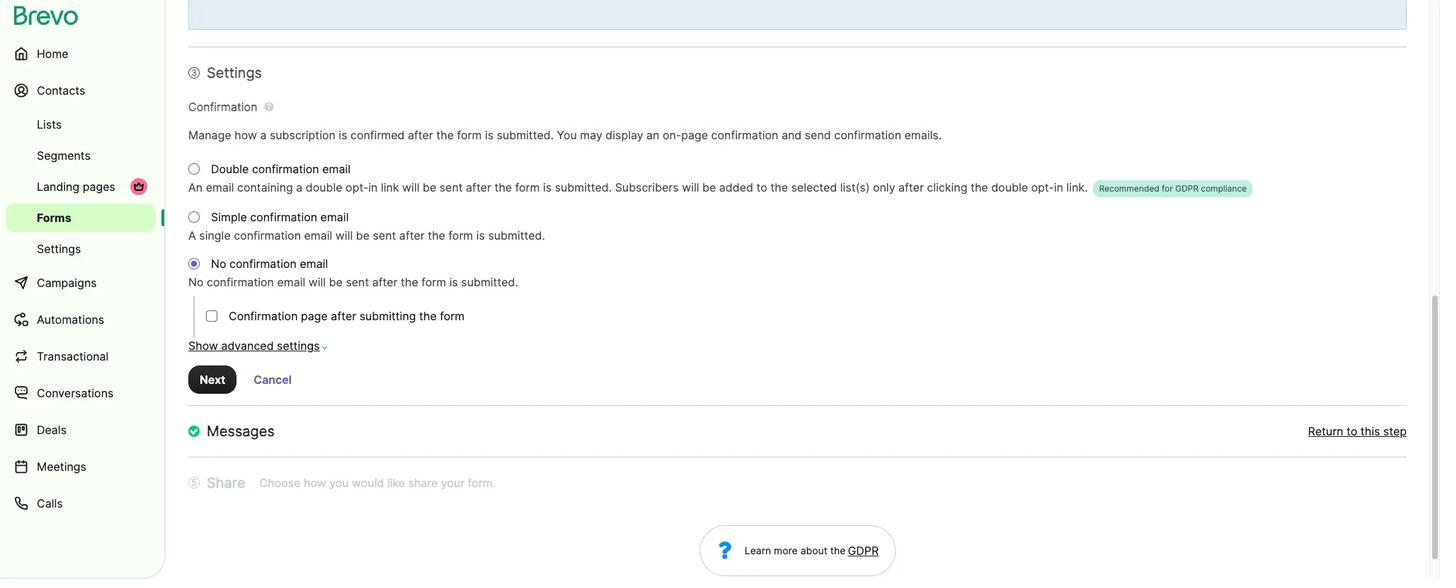 Task type: describe. For each thing, give the bounding box(es) containing it.
clicking
[[927, 181, 968, 195]]

link
[[381, 181, 399, 195]]

to inside button
[[1347, 425, 1358, 439]]

may
[[580, 128, 602, 142]]

link.
[[1067, 181, 1088, 195]]

2 opt- from the left
[[1031, 181, 1054, 195]]

on-
[[663, 128, 681, 142]]

1 vertical spatial gdpr
[[848, 545, 879, 559]]

share
[[207, 475, 245, 492]]

1 opt- from the left
[[346, 181, 368, 195]]

pages
[[83, 180, 115, 194]]

you
[[557, 128, 577, 142]]

submitting
[[359, 310, 416, 324]]

next button
[[188, 366, 237, 395]]

your
[[441, 477, 465, 491]]

transactional
[[37, 350, 109, 364]]

gdpr link
[[846, 543, 879, 560]]

about
[[801, 545, 828, 557]]

2 vertical spatial sent
[[346, 276, 369, 290]]

will up confirmation page after submitting the form
[[309, 276, 326, 290]]

added
[[719, 181, 753, 195]]

send
[[805, 128, 831, 142]]

single
[[199, 229, 231, 243]]

recommended
[[1099, 184, 1160, 194]]

transactional link
[[6, 340, 156, 374]]

subscribers
[[615, 181, 679, 195]]

would
[[352, 477, 384, 491]]

0 vertical spatial settings
[[207, 65, 262, 82]]

share
[[408, 477, 438, 491]]

segments
[[37, 149, 91, 163]]

a single confirmation email will be sent after the form is submitted.
[[188, 229, 545, 243]]

choose how you would like share your form.
[[260, 477, 496, 491]]

deals link
[[6, 414, 156, 448]]

messages
[[207, 424, 275, 441]]

1 horizontal spatial page
[[681, 128, 708, 142]]

return
[[1308, 425, 1344, 439]]

landing pages
[[37, 180, 115, 194]]

confirmation for confirmation
[[188, 100, 257, 114]]

settings link
[[6, 235, 156, 263]]

no for no confirmation email will be sent after the form is submitted.
[[188, 276, 204, 290]]

forms
[[37, 211, 71, 225]]

cancel
[[254, 373, 292, 387]]

confirmation page after submitting the form
[[229, 310, 465, 324]]

forms link
[[6, 204, 156, 232]]

no confirmation email
[[211, 257, 328, 271]]

you
[[329, 477, 349, 491]]

email down "double"
[[206, 181, 234, 195]]

the inside "learn more about the gdpr"
[[830, 545, 846, 557]]

be right link
[[423, 181, 436, 195]]

landing
[[37, 180, 79, 194]]

manage
[[188, 128, 231, 142]]

settings
[[277, 339, 320, 353]]

and
[[782, 128, 802, 142]]

1 double from the left
[[306, 181, 342, 195]]

be left added
[[702, 181, 716, 195]]

lists
[[37, 118, 62, 132]]

return to this step button
[[1308, 424, 1407, 441]]

calls
[[37, 497, 63, 511]]

email for double confirmation email
[[322, 162, 351, 176]]

left___rvooi image
[[133, 181, 144, 193]]

will up no confirmation email will be sent after the form is submitted.
[[336, 229, 353, 243]]

show advanced settings
[[188, 339, 320, 353]]

automations
[[37, 313, 104, 327]]

no confirmation email will be sent after the form is submitted.
[[188, 276, 518, 290]]

conversations link
[[6, 377, 156, 411]]

home
[[37, 47, 68, 61]]

1 vertical spatial a
[[296, 181, 303, 195]]

how for share
[[304, 477, 326, 491]]

how for confirmation
[[235, 128, 257, 142]]

like
[[387, 477, 405, 491]]

home link
[[6, 37, 156, 71]]

campaigns link
[[6, 266, 156, 300]]

list(s)
[[840, 181, 870, 195]]

simple
[[211, 210, 247, 225]]

contacts
[[37, 84, 85, 98]]

settings inside settings "link"
[[37, 242, 81, 256]]

conversations
[[37, 387, 114, 401]]



Task type: locate. For each thing, give the bounding box(es) containing it.
0 horizontal spatial to
[[757, 181, 767, 195]]

0 vertical spatial no
[[211, 257, 226, 271]]

email for simple confirmation email
[[320, 210, 349, 225]]

settings right 3
[[207, 65, 262, 82]]

how
[[235, 128, 257, 142], [304, 477, 326, 491]]

page up settings
[[301, 310, 328, 324]]

selected
[[791, 181, 837, 195]]

segments link
[[6, 142, 156, 170]]

settings
[[207, 65, 262, 82], [37, 242, 81, 256]]

submitted.
[[497, 128, 554, 142], [555, 181, 612, 195], [488, 229, 545, 243], [461, 276, 518, 290]]

to left 'this'
[[1347, 425, 1358, 439]]

after
[[408, 128, 433, 142], [466, 181, 491, 195], [899, 181, 924, 195], [399, 229, 425, 243], [372, 276, 398, 290], [331, 310, 356, 324]]

recommended for gdpr compliance
[[1099, 184, 1247, 194]]

page
[[681, 128, 708, 142], [301, 310, 328, 324]]

1 horizontal spatial how
[[304, 477, 326, 491]]

1 vertical spatial how
[[304, 477, 326, 491]]

0 vertical spatial to
[[757, 181, 767, 195]]

confirmed
[[351, 128, 405, 142]]

email up no confirmation email will be sent after the form is submitted.
[[300, 257, 328, 271]]

2 horizontal spatial sent
[[440, 181, 463, 195]]

to right added
[[757, 181, 767, 195]]

1 horizontal spatial opt-
[[1031, 181, 1054, 195]]

0 horizontal spatial sent
[[346, 276, 369, 290]]

this
[[1361, 425, 1380, 439]]

advanced
[[221, 339, 274, 353]]

learn
[[745, 545, 771, 557]]

1 horizontal spatial a
[[296, 181, 303, 195]]

cancel button
[[242, 366, 303, 395]]

campaigns
[[37, 276, 97, 290]]

gdpr right for at the top
[[1175, 184, 1199, 194]]

step
[[1384, 425, 1407, 439]]

emails.
[[905, 128, 942, 142]]

email for no confirmation email will be sent after the form is submitted.
[[277, 276, 305, 290]]

be up no confirmation email will be sent after the form is submitted.
[[356, 229, 370, 243]]

double confirmation email
[[211, 162, 351, 176]]

confirmation for confirmation page after submitting the form
[[229, 310, 298, 324]]

0 vertical spatial page
[[681, 128, 708, 142]]

in left link
[[368, 181, 378, 195]]

display
[[606, 128, 643, 142]]

0 horizontal spatial a
[[260, 128, 267, 142]]

email up the a single confirmation email will be sent after the form is submitted.
[[320, 210, 349, 225]]

1 vertical spatial no
[[188, 276, 204, 290]]

next
[[200, 373, 225, 387]]

contacts link
[[6, 74, 156, 108]]

no
[[211, 257, 226, 271], [188, 276, 204, 290]]

settings down forms
[[37, 242, 81, 256]]

compliance
[[1201, 184, 1247, 194]]

sent
[[440, 181, 463, 195], [373, 229, 396, 243], [346, 276, 369, 290]]

0 horizontal spatial opt-
[[346, 181, 368, 195]]

1 vertical spatial sent
[[373, 229, 396, 243]]

0 horizontal spatial no
[[188, 276, 204, 290]]

email down simple confirmation email
[[304, 229, 332, 243]]

page right an
[[681, 128, 708, 142]]

a
[[188, 229, 196, 243]]

meetings
[[37, 460, 86, 474]]

sent down link
[[373, 229, 396, 243]]

manage how a subscription is confirmed after the form is submitted. you may display an on-page confirmation and send confirmation emails.
[[188, 128, 942, 142]]

in left link.
[[1054, 181, 1063, 195]]

how right manage
[[235, 128, 257, 142]]

subscription
[[270, 128, 336, 142]]

no down a
[[188, 276, 204, 290]]

3
[[191, 67, 197, 78]]

confirmation
[[188, 100, 257, 114], [229, 310, 298, 324]]

0 horizontal spatial gdpr
[[848, 545, 879, 559]]

will
[[402, 181, 420, 195], [682, 181, 699, 195], [336, 229, 353, 243], [309, 276, 326, 290]]

5
[[191, 478, 197, 489]]

be up confirmation page after submitting the form
[[329, 276, 343, 290]]

calls link
[[6, 487, 156, 521]]

the
[[436, 128, 454, 142], [495, 181, 512, 195], [771, 181, 788, 195], [971, 181, 988, 195], [428, 229, 445, 243], [401, 276, 418, 290], [419, 310, 437, 324], [830, 545, 846, 557]]

email down subscription at the left of the page
[[322, 162, 351, 176]]

1 horizontal spatial to
[[1347, 425, 1358, 439]]

choose
[[260, 477, 301, 491]]

1 horizontal spatial settings
[[207, 65, 262, 82]]

gdpr right the 'about'
[[848, 545, 879, 559]]

1 horizontal spatial sent
[[373, 229, 396, 243]]

gdpr
[[1175, 184, 1199, 194], [848, 545, 879, 559]]

0 horizontal spatial settings
[[37, 242, 81, 256]]

for
[[1162, 184, 1173, 194]]

1 horizontal spatial no
[[211, 257, 226, 271]]

simple confirmation email
[[211, 210, 349, 225]]

deals
[[37, 423, 67, 438]]

1 vertical spatial confirmation
[[229, 310, 298, 324]]

1 vertical spatial page
[[301, 310, 328, 324]]

0 vertical spatial a
[[260, 128, 267, 142]]

meetings link
[[6, 450, 156, 484]]

will right subscribers
[[682, 181, 699, 195]]

double right clicking
[[991, 181, 1028, 195]]

will right link
[[402, 181, 420, 195]]

lists link
[[6, 110, 156, 139]]

1 horizontal spatial double
[[991, 181, 1028, 195]]

0 horizontal spatial double
[[306, 181, 342, 195]]

2 double from the left
[[991, 181, 1028, 195]]

confirmation
[[711, 128, 779, 142], [834, 128, 901, 142], [252, 162, 319, 176], [250, 210, 317, 225], [234, 229, 301, 243], [229, 257, 297, 271], [207, 276, 274, 290]]

no for no confirmation email
[[211, 257, 226, 271]]

return to this step
[[1308, 425, 1407, 439]]

0 vertical spatial gdpr
[[1175, 184, 1199, 194]]

0 horizontal spatial how
[[235, 128, 257, 142]]

sent right link
[[440, 181, 463, 195]]

opt- left link.
[[1031, 181, 1054, 195]]

a down double confirmation email
[[296, 181, 303, 195]]

no down single in the top left of the page
[[211, 257, 226, 271]]

double
[[211, 162, 249, 176]]

an
[[647, 128, 660, 142]]

1 vertical spatial to
[[1347, 425, 1358, 439]]

sent up confirmation page after submitting the form
[[346, 276, 369, 290]]

0 vertical spatial how
[[235, 128, 257, 142]]

to
[[757, 181, 767, 195], [1347, 425, 1358, 439]]

form.
[[468, 477, 496, 491]]

automations link
[[6, 303, 156, 337]]

landing pages link
[[6, 173, 156, 201]]

form
[[457, 128, 482, 142], [515, 181, 540, 195], [449, 229, 473, 243], [422, 276, 446, 290], [440, 310, 465, 324]]

2 in from the left
[[1054, 181, 1063, 195]]

confirmation up show advanced settings
[[229, 310, 298, 324]]

1 horizontal spatial gdpr
[[1175, 184, 1199, 194]]

an
[[188, 181, 203, 195]]

more
[[774, 545, 798, 557]]

0 vertical spatial sent
[[440, 181, 463, 195]]

how left you
[[304, 477, 326, 491]]

opt-
[[346, 181, 368, 195], [1031, 181, 1054, 195]]

a up double confirmation email
[[260, 128, 267, 142]]

confirmation up manage
[[188, 100, 257, 114]]

email
[[322, 162, 351, 176], [206, 181, 234, 195], [320, 210, 349, 225], [304, 229, 332, 243], [300, 257, 328, 271], [277, 276, 305, 290]]

is
[[339, 128, 347, 142], [485, 128, 494, 142], [543, 181, 552, 195], [476, 229, 485, 243], [449, 276, 458, 290]]

return image
[[188, 426, 200, 438]]

an email containing a double opt-in link will be sent after the form is submitted. subscribers will be added to the selected list(s) only after clicking the double opt-in link.
[[188, 181, 1088, 195]]

opt- left link
[[346, 181, 368, 195]]

0 vertical spatial confirmation
[[188, 100, 257, 114]]

only
[[873, 181, 895, 195]]

email down no confirmation email
[[277, 276, 305, 290]]

learn more about the gdpr
[[745, 545, 879, 559]]

double down double confirmation email
[[306, 181, 342, 195]]

1 horizontal spatial in
[[1054, 181, 1063, 195]]

containing
[[237, 181, 293, 195]]

0 horizontal spatial page
[[301, 310, 328, 324]]

email for no confirmation email
[[300, 257, 328, 271]]

1 vertical spatial settings
[[37, 242, 81, 256]]

show
[[188, 339, 218, 353]]

1 in from the left
[[368, 181, 378, 195]]

0 horizontal spatial in
[[368, 181, 378, 195]]



Task type: vqa. For each thing, say whether or not it's contained in the screenshot.
STEP
yes



